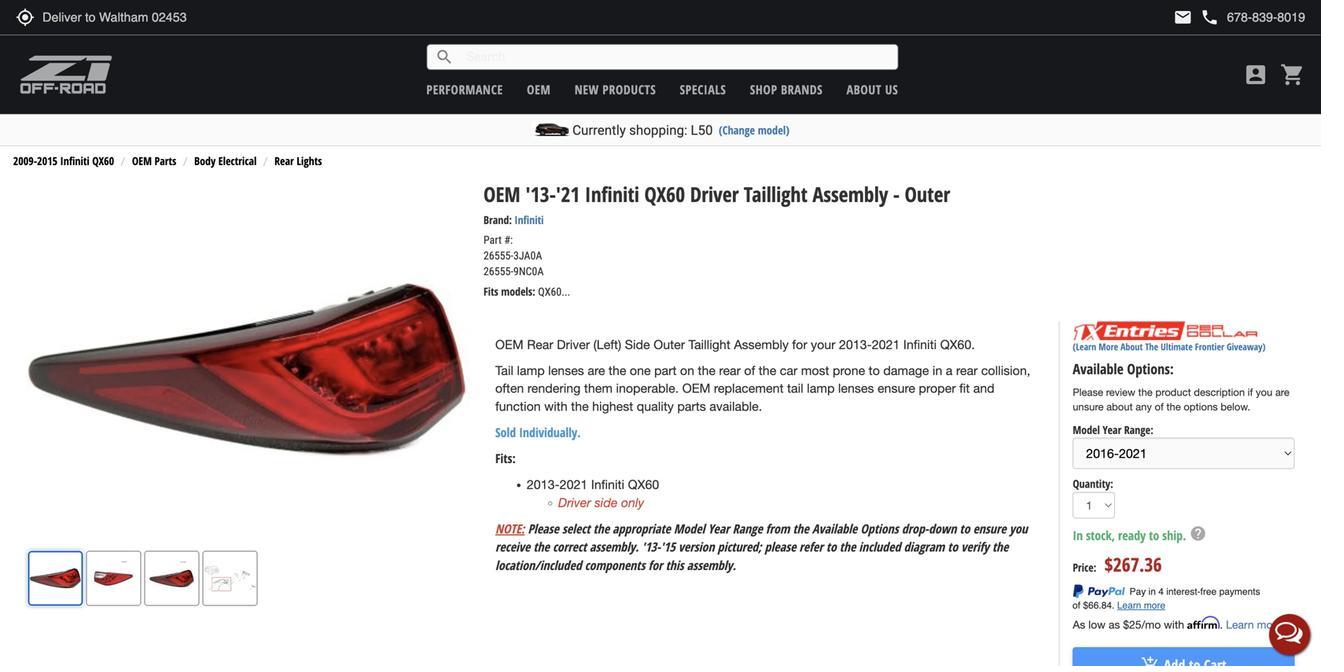 Task type: describe. For each thing, give the bounding box(es) containing it.
about us
[[847, 81, 899, 98]]

year inside please select the appropriate model year range from the available options drop-down to ensure you receive the correct assembly. '13-'15 version pictured; please refer to the included diagram to verify the location/included components for this assembly.
[[708, 520, 730, 537]]

the down them
[[571, 399, 589, 414]]

models:
[[501, 284, 536, 299]]

9nc0a
[[514, 265, 544, 278]]

brand:
[[484, 212, 512, 227]]

with inside tail lamp lenses are the one part on the rear of the car most prone to damage in a rear collision, often rendering them inoperable. oem replacement tail lamp lenses ensure proper fit and function with the highest quality parts available.
[[544, 399, 568, 414]]

for inside please select the appropriate model year range from the available options drop-down to ensure you receive the correct assembly. '13-'15 version pictured; please refer to the included diagram to verify the location/included components for this assembly.
[[649, 557, 663, 574]]

are inside tail lamp lenses are the one part on the rear of the car most prone to damage in a rear collision, often rendering them inoperable. oem replacement tail lamp lenses ensure proper fit and function with the highest quality parts available.
[[588, 363, 605, 378]]

1 horizontal spatial model
[[1073, 422, 1100, 437]]

in stock, ready to ship. help
[[1073, 525, 1207, 544]]

model year range:
[[1073, 422, 1154, 437]]

infiniti up damage
[[904, 337, 937, 352]]

0 vertical spatial assembly.
[[590, 539, 639, 555]]

shop brands link
[[750, 81, 823, 98]]

infiniti right the '21
[[585, 180, 640, 208]]

oem left new
[[527, 81, 551, 98]]

to down down
[[948, 539, 958, 555]]

damage
[[884, 363, 929, 378]]

as
[[1109, 618, 1121, 631]]

car
[[780, 363, 798, 378]]

and
[[974, 381, 995, 396]]

$25
[[1124, 618, 1142, 631]]

side
[[595, 495, 618, 510]]

available inside please select the appropriate model year range from the available options drop-down to ensure you receive the correct assembly. '13-'15 version pictured; please refer to the included diagram to verify the location/included components for this assembly.
[[813, 520, 858, 537]]

tail
[[787, 381, 804, 396]]

of inside '(learn more about the ultimate frontier giveaway) available options: please review the product description if you are unsure about any of the options below.'
[[1155, 401, 1164, 413]]

infiniti inside 2013-2021 infiniti qx60 driver side only
[[591, 478, 625, 492]]

2013- inside 2013-2021 infiniti qx60 driver side only
[[527, 478, 560, 492]]

components
[[585, 557, 645, 574]]

shopping:
[[629, 122, 688, 138]]

prone
[[833, 363, 866, 378]]

(learn more about the ultimate frontier giveaway) link
[[1073, 340, 1266, 353]]

'13- inside please select the appropriate model year range from the available options drop-down to ensure you receive the correct assembly. '13-'15 version pictured; please refer to the included diagram to verify the location/included components for this assembly.
[[642, 539, 661, 555]]

about inside '(learn more about the ultimate frontier giveaway) available options: please review the product description if you are unsure about any of the options below.'
[[1121, 340, 1143, 353]]

infiniti link
[[515, 212, 544, 227]]

.
[[1220, 618, 1223, 631]]

0 vertical spatial year
[[1103, 422, 1122, 437]]

part
[[655, 363, 677, 378]]

Search search field
[[454, 45, 898, 69]]

(change
[[719, 122, 755, 138]]

the left included
[[840, 539, 856, 555]]

side
[[625, 337, 650, 352]]

the up 'any'
[[1139, 386, 1153, 398]]

this
[[666, 557, 684, 574]]

verify
[[962, 539, 990, 555]]

as
[[1073, 618, 1086, 631]]

oem for rear
[[496, 337, 524, 352]]

fits
[[484, 284, 499, 299]]

please inside please select the appropriate model year range from the available options drop-down to ensure you receive the correct assembly. '13-'15 version pictured; please refer to the included diagram to verify the location/included components for this assembly.
[[528, 520, 559, 537]]

1 vertical spatial driver
[[557, 337, 590, 352]]

(learn
[[1073, 340, 1097, 353]]

them
[[584, 381, 613, 396]]

version
[[679, 539, 715, 555]]

most
[[801, 363, 830, 378]]

sold
[[496, 424, 516, 441]]

qx60...
[[538, 286, 571, 299]]

search
[[435, 48, 454, 66]]

0 vertical spatial lamp
[[517, 363, 545, 378]]

range:
[[1125, 422, 1154, 437]]

to inside tail lamp lenses are the one part on the rear of the car most prone to damage in a rear collision, often rendering them inoperable. oem replacement tail lamp lenses ensure proper fit and function with the highest quality parts available.
[[869, 363, 880, 378]]

new
[[575, 81, 599, 98]]

mail link
[[1174, 8, 1193, 27]]

you for the
[[1010, 520, 1028, 537]]

phone
[[1201, 8, 1220, 27]]

proper
[[919, 381, 956, 396]]

rear lights
[[275, 153, 322, 168]]

phone link
[[1201, 8, 1306, 27]]

options
[[861, 520, 899, 537]]

infiniti right brand:
[[515, 212, 544, 227]]

available.
[[710, 399, 762, 414]]

the right on
[[698, 363, 716, 378]]

products
[[603, 81, 656, 98]]

more
[[1258, 618, 1283, 631]]

mail
[[1174, 8, 1193, 27]]

a
[[946, 363, 953, 378]]

quality
[[637, 399, 674, 414]]

down
[[929, 520, 957, 537]]

1 vertical spatial rear
[[527, 337, 554, 352]]

1 horizontal spatial 2013-
[[839, 337, 872, 352]]

'13- inside oem '13-'21 infiniti qx60 driver taillight assembly - outer brand: infiniti part #: 26555-3ja0a 26555-9nc0a fits models: qx60...
[[526, 180, 556, 208]]

drop-
[[902, 520, 929, 537]]

any
[[1136, 401, 1152, 413]]

in
[[933, 363, 943, 378]]

the
[[1146, 340, 1159, 353]]

specials link
[[680, 81, 726, 98]]

options
[[1184, 401, 1218, 413]]

model)
[[758, 122, 790, 138]]

please select the appropriate model year range from the available options drop-down to ensure you receive the correct assembly. '13-'15 version pictured; please refer to the included diagram to verify the location/included components for this assembly.
[[496, 520, 1028, 574]]

affirm
[[1188, 616, 1220, 630]]

on
[[680, 363, 695, 378]]

to up verify
[[960, 520, 970, 537]]

price:
[[1073, 560, 1097, 575]]

fit
[[960, 381, 970, 396]]

included
[[859, 539, 901, 555]]

outer inside oem '13-'21 infiniti qx60 driver taillight assembly - outer brand: infiniti part #: 26555-3ja0a 26555-9nc0a fits models: qx60...
[[905, 180, 951, 208]]

the right verify
[[993, 539, 1009, 555]]

oem parts
[[132, 153, 176, 168]]

driver inside oem '13-'21 infiniti qx60 driver taillight assembly - outer brand: infiniti part #: 26555-3ja0a 26555-9nc0a fits models: qx60...
[[690, 180, 739, 208]]

oem '13-'21 infiniti qx60 driver taillight assembly - outer brand: infiniti part #: 26555-3ja0a 26555-9nc0a fits models: qx60...
[[484, 180, 951, 299]]

ready
[[1119, 527, 1146, 544]]

2009-
[[13, 153, 37, 168]]

assembly for -
[[813, 180, 889, 208]]

individually.
[[519, 424, 581, 441]]

infiniti right 2015
[[60, 153, 90, 168]]

1 26555- from the top
[[484, 249, 514, 262]]

the up location/included
[[534, 539, 550, 555]]

1 horizontal spatial lamp
[[807, 381, 835, 396]]

oem parts link
[[132, 153, 176, 168]]

you for options:
[[1256, 386, 1273, 398]]

$267.36
[[1105, 552, 1162, 577]]

inoperable.
[[616, 381, 679, 396]]

below.
[[1221, 401, 1251, 413]]

currently
[[573, 122, 626, 138]]

the up refer
[[793, 520, 809, 537]]

lights
[[297, 153, 322, 168]]

collision,
[[982, 363, 1031, 378]]



Task type: vqa. For each thing, say whether or not it's contained in the screenshot.
'13-'s Oem
yes



Task type: locate. For each thing, give the bounding box(es) containing it.
rear up rendering
[[527, 337, 554, 352]]

oem for '13-
[[484, 180, 521, 208]]

qx60 for 2013-2021 infiniti qx60 driver side only
[[628, 478, 659, 492]]

0 vertical spatial with
[[544, 399, 568, 414]]

0 horizontal spatial of
[[745, 363, 755, 378]]

0 vertical spatial outer
[[905, 180, 951, 208]]

lenses up rendering
[[548, 363, 584, 378]]

taillight inside oem '13-'21 infiniti qx60 driver taillight assembly - outer brand: infiniti part #: 26555-3ja0a 26555-9nc0a fits models: qx60...
[[744, 180, 808, 208]]

to left ship. at the bottom
[[1149, 527, 1160, 544]]

are up them
[[588, 363, 605, 378]]

0 horizontal spatial rear
[[719, 363, 741, 378]]

description
[[1194, 386, 1245, 398]]

0 vertical spatial assembly
[[813, 180, 889, 208]]

oem left parts in the top of the page
[[132, 153, 152, 168]]

the left car
[[759, 363, 777, 378]]

parts
[[678, 399, 706, 414]]

0 horizontal spatial about
[[847, 81, 882, 98]]

review
[[1107, 386, 1136, 398]]

1 vertical spatial taillight
[[689, 337, 731, 352]]

1 vertical spatial lamp
[[807, 381, 835, 396]]

(left)
[[594, 337, 622, 352]]

1 vertical spatial available
[[813, 520, 858, 537]]

with right '/mo'
[[1164, 618, 1185, 631]]

rear right a
[[956, 363, 978, 378]]

0 vertical spatial driver
[[690, 180, 739, 208]]

performance
[[427, 81, 503, 98]]

electrical
[[218, 153, 257, 168]]

ensure down damage
[[878, 381, 916, 396]]

taillight for driver
[[744, 180, 808, 208]]

often
[[496, 381, 524, 396]]

0 horizontal spatial model
[[674, 520, 705, 537]]

0 horizontal spatial 2013-
[[527, 478, 560, 492]]

shop brands
[[750, 81, 823, 98]]

infiniti up side
[[591, 478, 625, 492]]

one
[[630, 363, 651, 378]]

1 vertical spatial '13-
[[642, 539, 661, 555]]

0 horizontal spatial please
[[528, 520, 559, 537]]

oem up tail
[[496, 337, 524, 352]]

1 vertical spatial 2013-
[[527, 478, 560, 492]]

1 vertical spatial model
[[674, 520, 705, 537]]

taillight
[[744, 180, 808, 208], [689, 337, 731, 352]]

receive
[[496, 539, 530, 555]]

1 horizontal spatial '13-
[[642, 539, 661, 555]]

2 vertical spatial qx60
[[628, 478, 659, 492]]

0 vertical spatial are
[[588, 363, 605, 378]]

to right refer
[[827, 539, 837, 555]]

taillight down model) in the top of the page
[[744, 180, 808, 208]]

about
[[847, 81, 882, 98], [1121, 340, 1143, 353]]

driver down l50
[[690, 180, 739, 208]]

0 horizontal spatial lamp
[[517, 363, 545, 378]]

diagram
[[904, 539, 945, 555]]

1 horizontal spatial are
[[1276, 386, 1290, 398]]

brands
[[781, 81, 823, 98]]

assembly. down version
[[687, 557, 736, 574]]

rear up replacement
[[719, 363, 741, 378]]

lenses
[[548, 363, 584, 378], [839, 381, 874, 396]]

0 horizontal spatial year
[[708, 520, 730, 537]]

0 horizontal spatial lenses
[[548, 363, 584, 378]]

0 horizontal spatial rear
[[275, 153, 294, 168]]

'21
[[556, 180, 580, 208]]

oem link
[[527, 81, 551, 98]]

oem
[[527, 81, 551, 98], [132, 153, 152, 168], [484, 180, 521, 208], [496, 337, 524, 352], [683, 381, 711, 396]]

oem for parts
[[132, 153, 152, 168]]

qx60
[[92, 153, 114, 168], [645, 180, 685, 208], [628, 478, 659, 492]]

shopping_cart link
[[1277, 62, 1306, 87]]

assembly for for
[[734, 337, 789, 352]]

are right if on the bottom right of the page
[[1276, 386, 1290, 398]]

2 26555- from the top
[[484, 265, 514, 278]]

please inside '(learn more about the ultimate frontier giveaway) available options: please review the product description if you are unsure about any of the options below.'
[[1073, 386, 1104, 398]]

as low as $25 /mo with affirm . learn more
[[1073, 616, 1283, 631]]

with inside as low as $25 /mo with affirm . learn more
[[1164, 618, 1185, 631]]

1 rear from the left
[[719, 363, 741, 378]]

more
[[1099, 340, 1119, 353]]

note:
[[496, 520, 525, 537]]

2021 up select
[[560, 478, 588, 492]]

assembly inside oem '13-'21 infiniti qx60 driver taillight assembly - outer brand: infiniti part #: 26555-3ja0a 26555-9nc0a fits models: qx60...
[[813, 180, 889, 208]]

#:
[[504, 234, 513, 247]]

0 vertical spatial 26555-
[[484, 249, 514, 262]]

0 vertical spatial ensure
[[878, 381, 916, 396]]

1 horizontal spatial assembly
[[813, 180, 889, 208]]

qx60 down shopping:
[[645, 180, 685, 208]]

you inside '(learn more about the ultimate frontier giveaway) available options: please review the product description if you are unsure about any of the options below.'
[[1256, 386, 1273, 398]]

0 horizontal spatial for
[[649, 557, 663, 574]]

for
[[793, 337, 808, 352], [649, 557, 663, 574]]

0 vertical spatial available
[[1073, 360, 1124, 379]]

0 horizontal spatial taillight
[[689, 337, 731, 352]]

unsure
[[1073, 401, 1104, 413]]

function
[[496, 399, 541, 414]]

1 vertical spatial lenses
[[839, 381, 874, 396]]

1 vertical spatial assembly.
[[687, 557, 736, 574]]

0 horizontal spatial assembly.
[[590, 539, 639, 555]]

ensure up verify
[[974, 520, 1007, 537]]

1 vertical spatial are
[[1276, 386, 1290, 398]]

driver inside 2013-2021 infiniti qx60 driver side only
[[558, 495, 591, 510]]

2021 inside 2013-2021 infiniti qx60 driver side only
[[560, 478, 588, 492]]

account_box
[[1244, 62, 1269, 87]]

driver left (left)
[[557, 337, 590, 352]]

0 vertical spatial for
[[793, 337, 808, 352]]

assembly.
[[590, 539, 639, 555], [687, 557, 736, 574]]

of right 'any'
[[1155, 401, 1164, 413]]

0 vertical spatial about
[[847, 81, 882, 98]]

1 vertical spatial assembly
[[734, 337, 789, 352]]

the left one
[[609, 363, 627, 378]]

taillight for outer
[[689, 337, 731, 352]]

performance link
[[427, 81, 503, 98]]

2013-
[[839, 337, 872, 352], [527, 478, 560, 492]]

my_location
[[16, 8, 35, 27]]

1 horizontal spatial taillight
[[744, 180, 808, 208]]

0 vertical spatial 2021
[[872, 337, 900, 352]]

2013-2021 infiniti qx60 driver side only
[[527, 478, 659, 510]]

(change model) link
[[719, 122, 790, 138]]

1 vertical spatial qx60
[[645, 180, 685, 208]]

assembly. up components
[[590, 539, 639, 555]]

0 vertical spatial model
[[1073, 422, 1100, 437]]

available down more
[[1073, 360, 1124, 379]]

only
[[621, 495, 644, 510]]

1 vertical spatial for
[[649, 557, 663, 574]]

0 vertical spatial please
[[1073, 386, 1104, 398]]

please up unsure
[[1073, 386, 1104, 398]]

specials
[[680, 81, 726, 98]]

rear
[[275, 153, 294, 168], [527, 337, 554, 352]]

of inside tail lamp lenses are the one part on the rear of the car most prone to damage in a rear collision, often rendering them inoperable. oem replacement tail lamp lenses ensure proper fit and function with the highest quality parts available.
[[745, 363, 755, 378]]

lamp down most
[[807, 381, 835, 396]]

year down about
[[1103, 422, 1122, 437]]

to right prone
[[869, 363, 880, 378]]

1 vertical spatial with
[[1164, 618, 1185, 631]]

1 horizontal spatial assembly.
[[687, 557, 736, 574]]

/mo
[[1142, 618, 1161, 631]]

refer
[[800, 539, 823, 555]]

in
[[1073, 527, 1083, 544]]

oem up parts
[[683, 381, 711, 396]]

oem inside tail lamp lenses are the one part on the rear of the car most prone to damage in a rear collision, often rendering them inoperable. oem replacement tail lamp lenses ensure proper fit and function with the highest quality parts available.
[[683, 381, 711, 396]]

giveaway)
[[1227, 340, 1266, 353]]

0 vertical spatial 2013-
[[839, 337, 872, 352]]

your
[[811, 337, 836, 352]]

ultimate
[[1161, 340, 1193, 353]]

1 vertical spatial you
[[1010, 520, 1028, 537]]

qx60 up the only
[[628, 478, 659, 492]]

learn more link
[[1227, 618, 1283, 631]]

1 horizontal spatial of
[[1155, 401, 1164, 413]]

available up refer
[[813, 520, 858, 537]]

you right if on the bottom right of the page
[[1256, 386, 1273, 398]]

taillight up on
[[689, 337, 731, 352]]

ensure inside tail lamp lenses are the one part on the rear of the car most prone to damage in a rear collision, often rendering them inoperable. oem replacement tail lamp lenses ensure proper fit and function with the highest quality parts available.
[[878, 381, 916, 396]]

body
[[194, 153, 216, 168]]

about left us
[[847, 81, 882, 98]]

2 vertical spatial driver
[[558, 495, 591, 510]]

0 horizontal spatial with
[[544, 399, 568, 414]]

0 vertical spatial lenses
[[548, 363, 584, 378]]

model
[[1073, 422, 1100, 437], [674, 520, 705, 537]]

0 horizontal spatial ensure
[[878, 381, 916, 396]]

2013- up prone
[[839, 337, 872, 352]]

of
[[745, 363, 755, 378], [1155, 401, 1164, 413]]

outer
[[905, 180, 951, 208], [654, 337, 685, 352]]

1 horizontal spatial year
[[1103, 422, 1122, 437]]

1 horizontal spatial ensure
[[974, 520, 1007, 537]]

model inside please select the appropriate model year range from the available options drop-down to ensure you receive the correct assembly. '13-'15 version pictured; please refer to the included diagram to verify the location/included components for this assembly.
[[674, 520, 705, 537]]

you inside please select the appropriate model year range from the available options drop-down to ensure you receive the correct assembly. '13-'15 version pictured; please refer to the included diagram to verify the location/included components for this assembly.
[[1010, 520, 1028, 537]]

1 horizontal spatial rear
[[527, 337, 554, 352]]

1 horizontal spatial please
[[1073, 386, 1104, 398]]

qx60 left oem parts link
[[92, 153, 114, 168]]

ensure
[[878, 381, 916, 396], [974, 520, 1007, 537]]

to
[[869, 363, 880, 378], [960, 520, 970, 537], [1149, 527, 1160, 544], [827, 539, 837, 555], [948, 539, 958, 555]]

oem rear driver (left) side outer taillight assembly for your 2013-2021 infiniti qx60.
[[496, 337, 975, 352]]

0 vertical spatial you
[[1256, 386, 1273, 398]]

2 rear from the left
[[956, 363, 978, 378]]

lamp
[[517, 363, 545, 378], [807, 381, 835, 396]]

2021 up damage
[[872, 337, 900, 352]]

qx60 inside oem '13-'21 infiniti qx60 driver taillight assembly - outer brand: infiniti part #: 26555-3ja0a 26555-9nc0a fits models: qx60...
[[645, 180, 685, 208]]

1 horizontal spatial lenses
[[839, 381, 874, 396]]

us
[[886, 81, 899, 98]]

1 vertical spatial please
[[528, 520, 559, 537]]

outer right - on the right top of the page
[[905, 180, 951, 208]]

assembly left - on the right top of the page
[[813, 180, 889, 208]]

currently shopping: l50 (change model)
[[573, 122, 790, 138]]

driver up select
[[558, 495, 591, 510]]

1 vertical spatial 2021
[[560, 478, 588, 492]]

1 vertical spatial of
[[1155, 401, 1164, 413]]

1 horizontal spatial with
[[1164, 618, 1185, 631]]

2013- down the 'sold individually.' on the bottom of page
[[527, 478, 560, 492]]

available inside '(learn more about the ultimate frontier giveaway) available options: please review the product description if you are unsure about any of the options below.'
[[1073, 360, 1124, 379]]

you
[[1256, 386, 1273, 398], [1010, 520, 1028, 537]]

rear
[[719, 363, 741, 378], [956, 363, 978, 378]]

model up version
[[674, 520, 705, 537]]

0 horizontal spatial 2021
[[560, 478, 588, 492]]

with down rendering
[[544, 399, 568, 414]]

for left your
[[793, 337, 808, 352]]

shop
[[750, 81, 778, 98]]

0 horizontal spatial you
[[1010, 520, 1028, 537]]

z1 motorsports logo image
[[20, 55, 113, 94]]

oem inside oem '13-'21 infiniti qx60 driver taillight assembly - outer brand: infiniti part #: 26555-3ja0a 26555-9nc0a fits models: qx60...
[[484, 180, 521, 208]]

qx60 inside 2013-2021 infiniti qx60 driver side only
[[628, 478, 659, 492]]

0 vertical spatial qx60
[[92, 153, 114, 168]]

ship.
[[1163, 527, 1187, 544]]

26555- down part
[[484, 249, 514, 262]]

(learn more about the ultimate frontier giveaway) available options: please review the product description if you are unsure about any of the options below.
[[1073, 340, 1290, 413]]

1 vertical spatial year
[[708, 520, 730, 537]]

rendering
[[528, 381, 581, 396]]

lenses down prone
[[839, 381, 874, 396]]

please
[[765, 539, 796, 555]]

rear left the lights
[[275, 153, 294, 168]]

about left the at the right
[[1121, 340, 1143, 353]]

you left in
[[1010, 520, 1028, 537]]

1 horizontal spatial about
[[1121, 340, 1143, 353]]

of up replacement
[[745, 363, 755, 378]]

0 horizontal spatial outer
[[654, 337, 685, 352]]

2009-2015 infiniti qx60
[[13, 153, 114, 168]]

'13- down appropriate
[[642, 539, 661, 555]]

parts
[[155, 153, 176, 168]]

for left this
[[649, 557, 663, 574]]

0 horizontal spatial are
[[588, 363, 605, 378]]

are
[[588, 363, 605, 378], [1276, 386, 1290, 398]]

0 vertical spatial taillight
[[744, 180, 808, 208]]

'13- up infiniti link
[[526, 180, 556, 208]]

0 horizontal spatial '13-
[[526, 180, 556, 208]]

0 vertical spatial rear
[[275, 153, 294, 168]]

about
[[1107, 401, 1133, 413]]

1 vertical spatial outer
[[654, 337, 685, 352]]

0 horizontal spatial assembly
[[734, 337, 789, 352]]

model down unsure
[[1073, 422, 1100, 437]]

assembly up car
[[734, 337, 789, 352]]

body electrical link
[[194, 153, 257, 168]]

1 horizontal spatial you
[[1256, 386, 1273, 398]]

lamp right tail
[[517, 363, 545, 378]]

location/included
[[496, 557, 582, 574]]

1 horizontal spatial available
[[1073, 360, 1124, 379]]

1 horizontal spatial 2021
[[872, 337, 900, 352]]

to inside in stock, ready to ship. help
[[1149, 527, 1160, 544]]

about us link
[[847, 81, 899, 98]]

1 horizontal spatial rear
[[956, 363, 978, 378]]

0 horizontal spatial available
[[813, 520, 858, 537]]

outer up part
[[654, 337, 685, 352]]

oem up brand:
[[484, 180, 521, 208]]

26555-
[[484, 249, 514, 262], [484, 265, 514, 278]]

help
[[1190, 525, 1207, 542]]

fits:
[[496, 450, 516, 467]]

1 horizontal spatial for
[[793, 337, 808, 352]]

26555- up fits
[[484, 265, 514, 278]]

1 vertical spatial ensure
[[974, 520, 1007, 537]]

1 vertical spatial about
[[1121, 340, 1143, 353]]

'15
[[661, 539, 676, 555]]

qx60 for 2009-2015 infiniti qx60
[[92, 153, 114, 168]]

part
[[484, 234, 502, 247]]

1 horizontal spatial outer
[[905, 180, 951, 208]]

the down the product
[[1167, 401, 1181, 413]]

0 vertical spatial of
[[745, 363, 755, 378]]

0 vertical spatial '13-
[[526, 180, 556, 208]]

are inside '(learn more about the ultimate frontier giveaway) available options: please review the product description if you are unsure about any of the options below.'
[[1276, 386, 1290, 398]]

3ja0a
[[514, 249, 542, 262]]

stock,
[[1086, 527, 1116, 544]]

if
[[1248, 386, 1254, 398]]

pictured;
[[718, 539, 762, 555]]

year up pictured;
[[708, 520, 730, 537]]

1 vertical spatial 26555-
[[484, 265, 514, 278]]

year
[[1103, 422, 1122, 437], [708, 520, 730, 537]]

please up correct
[[528, 520, 559, 537]]

ensure inside please select the appropriate model year range from the available options drop-down to ensure you receive the correct assembly. '13-'15 version pictured; please refer to the included diagram to verify the location/included components for this assembly.
[[974, 520, 1007, 537]]

with
[[544, 399, 568, 414], [1164, 618, 1185, 631]]

the right select
[[594, 520, 610, 537]]



